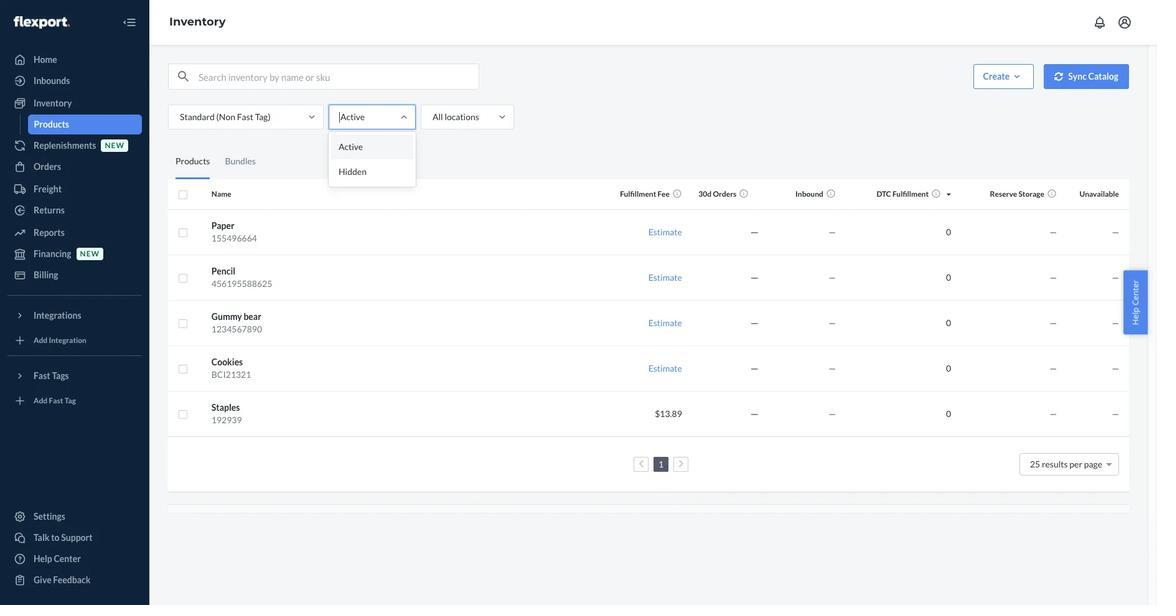 Task type: locate. For each thing, give the bounding box(es) containing it.
1 vertical spatial new
[[80, 249, 100, 259]]

0 horizontal spatial inventory link
[[7, 93, 142, 113]]

0 vertical spatial new
[[105, 141, 124, 150]]

0 horizontal spatial products
[[34, 119, 69, 129]]

1 vertical spatial center
[[54, 553, 81, 564]]

page
[[1084, 459, 1103, 469]]

estimate for 155496664
[[648, 226, 682, 237]]

standard (non fast tag)
[[180, 111, 271, 122]]

0 vertical spatial help
[[1130, 308, 1141, 325]]

1 vertical spatial add
[[34, 396, 47, 406]]

0 horizontal spatial orders
[[34, 161, 61, 172]]

square image for cookies
[[178, 364, 188, 374]]

returns link
[[7, 200, 142, 220]]

square image for paper
[[178, 228, 188, 238]]

2 add from the top
[[34, 396, 47, 406]]

integrations
[[34, 310, 81, 321]]

products down standard
[[176, 155, 210, 166]]

1 estimate from the top
[[648, 226, 682, 237]]

25 results per page
[[1030, 459, 1103, 469]]

square image left paper
[[178, 228, 188, 238]]

square image left staples
[[178, 410, 188, 420]]

open account menu image
[[1118, 15, 1132, 30]]

integrations button
[[7, 306, 142, 326]]

1 vertical spatial inventory
[[34, 98, 72, 108]]

chevron right image
[[678, 460, 684, 468]]

orders
[[34, 161, 61, 172], [713, 189, 737, 199]]

square image left gummy in the bottom of the page
[[178, 319, 188, 329]]

fast left tag
[[49, 396, 63, 406]]

0 for bci21321
[[946, 363, 951, 373]]

0 vertical spatial add
[[34, 336, 47, 345]]

0 vertical spatial square image
[[178, 190, 188, 200]]

0 vertical spatial fast
[[237, 111, 253, 122]]

0 vertical spatial orders
[[34, 161, 61, 172]]

square image left pencil
[[178, 273, 188, 283]]

3 ― from the top
[[750, 317, 759, 328]]

square image
[[178, 273, 188, 283], [178, 319, 188, 329], [178, 410, 188, 420]]

1 0 from the top
[[946, 226, 951, 237]]

orders right 30d
[[713, 189, 737, 199]]

add integration
[[34, 336, 86, 345]]

1 vertical spatial fast
[[34, 370, 50, 381]]

1 horizontal spatial inventory link
[[169, 15, 226, 29]]

1 link
[[656, 459, 666, 469]]

2 square image from the top
[[178, 319, 188, 329]]

0 vertical spatial active
[[341, 111, 365, 122]]

chevron left image
[[639, 460, 644, 468]]

5 0 from the top
[[946, 408, 951, 419]]

square image left cookies
[[178, 364, 188, 374]]

active up hidden
[[339, 141, 363, 152]]

estimate link
[[648, 226, 682, 237], [648, 272, 682, 282], [648, 317, 682, 328], [648, 363, 682, 373]]

0 horizontal spatial fulfillment
[[620, 189, 656, 199]]

open notifications image
[[1093, 15, 1108, 30]]

active down search inventory by name or sku text field
[[341, 111, 365, 122]]

0 for 456195588625
[[946, 272, 951, 282]]

2 ― from the top
[[750, 272, 759, 282]]

― for 1234567890
[[750, 317, 759, 328]]

inbound
[[796, 189, 824, 199]]

replenishments
[[34, 140, 96, 151]]

Search inventory by name or sku text field
[[199, 64, 479, 89]]

3 square image from the top
[[178, 364, 188, 374]]

1 horizontal spatial help center
[[1130, 280, 1141, 325]]

all
[[433, 111, 443, 122]]

4 0 from the top
[[946, 363, 951, 373]]

add left integration
[[34, 336, 47, 345]]

orders up freight
[[34, 161, 61, 172]]

1 horizontal spatial fulfillment
[[893, 189, 929, 199]]

inventory inside inventory link
[[34, 98, 72, 108]]

4 ― from the top
[[750, 363, 759, 373]]

1 horizontal spatial help
[[1130, 308, 1141, 325]]

0 horizontal spatial help
[[34, 553, 52, 564]]

1 vertical spatial help center
[[34, 553, 81, 564]]

paper
[[212, 220, 235, 231]]

4 estimate from the top
[[648, 363, 682, 373]]

fulfillment left fee
[[620, 189, 656, 199]]

1 square image from the top
[[178, 273, 188, 283]]

—
[[829, 226, 836, 237], [1050, 226, 1057, 237], [1112, 226, 1119, 237], [829, 272, 836, 282], [1050, 272, 1057, 282], [1112, 272, 1119, 282], [829, 317, 836, 328], [1050, 317, 1057, 328], [1112, 317, 1119, 328], [829, 363, 836, 373], [1050, 363, 1057, 373], [1112, 363, 1119, 373], [829, 408, 836, 419], [1050, 408, 1057, 419], [1112, 408, 1119, 419]]

1 horizontal spatial new
[[105, 141, 124, 150]]

1 horizontal spatial inventory
[[169, 15, 226, 29]]

new
[[105, 141, 124, 150], [80, 249, 100, 259]]

home link
[[7, 50, 142, 70]]

add down 'fast tags'
[[34, 396, 47, 406]]

1 square image from the top
[[178, 190, 188, 200]]

30d orders
[[699, 189, 737, 199]]

square image left the name
[[178, 190, 188, 200]]

25 results per page option
[[1030, 459, 1103, 469]]

―
[[750, 226, 759, 237], [750, 272, 759, 282], [750, 317, 759, 328], [750, 363, 759, 373], [750, 408, 759, 419]]

fulfillment
[[620, 189, 656, 199], [893, 189, 929, 199]]

products inside products link
[[34, 119, 69, 129]]

1 vertical spatial square image
[[178, 319, 188, 329]]

1 ― from the top
[[750, 226, 759, 237]]

0 vertical spatial center
[[1130, 280, 1141, 305]]

bear
[[244, 311, 261, 322]]

tag
[[65, 396, 76, 406]]

add for add fast tag
[[34, 396, 47, 406]]

products up the replenishments
[[34, 119, 69, 129]]

1 add from the top
[[34, 336, 47, 345]]

3 estimate link from the top
[[648, 317, 682, 328]]

2 estimate from the top
[[648, 272, 682, 282]]

3 0 from the top
[[946, 317, 951, 328]]

2 vertical spatial square image
[[178, 410, 188, 420]]

0 horizontal spatial inventory
[[34, 98, 72, 108]]

1 horizontal spatial center
[[1130, 280, 1141, 305]]

0 vertical spatial help center
[[1130, 280, 1141, 325]]

0
[[946, 226, 951, 237], [946, 272, 951, 282], [946, 317, 951, 328], [946, 363, 951, 373], [946, 408, 951, 419]]

5 ― from the top
[[750, 408, 759, 419]]

inventory
[[169, 15, 226, 29], [34, 98, 72, 108]]

1 vertical spatial help
[[34, 553, 52, 564]]

3 estimate from the top
[[648, 317, 682, 328]]

fast left tag)
[[237, 111, 253, 122]]

cookies bci21321
[[212, 356, 251, 379]]

2 vertical spatial square image
[[178, 364, 188, 374]]

active
[[341, 111, 365, 122], [339, 141, 363, 152]]

freight
[[34, 184, 62, 194]]

reports link
[[7, 223, 142, 243]]

1 fulfillment from the left
[[620, 189, 656, 199]]

help center
[[1130, 280, 1141, 325], [34, 553, 81, 564]]

― for 155496664
[[750, 226, 759, 237]]

center
[[1130, 280, 1141, 305], [54, 553, 81, 564]]

2 0 from the top
[[946, 272, 951, 282]]

square image
[[178, 190, 188, 200], [178, 228, 188, 238], [178, 364, 188, 374]]

gummy bear 1234567890
[[212, 311, 262, 334]]

0 vertical spatial products
[[34, 119, 69, 129]]

1 estimate link from the top
[[648, 226, 682, 237]]

estimate
[[648, 226, 682, 237], [648, 272, 682, 282], [648, 317, 682, 328], [648, 363, 682, 373]]

add fast tag link
[[7, 391, 142, 411]]

0 vertical spatial square image
[[178, 273, 188, 283]]

new down reports link
[[80, 249, 100, 259]]

fast
[[237, 111, 253, 122], [34, 370, 50, 381], [49, 396, 63, 406]]

sync catalog button
[[1044, 64, 1129, 89]]

1 horizontal spatial products
[[176, 155, 210, 166]]

help
[[1130, 308, 1141, 325], [34, 553, 52, 564]]

results
[[1042, 459, 1068, 469]]

dtc fulfillment
[[877, 189, 929, 199]]

inbounds
[[34, 75, 70, 86]]

add
[[34, 336, 47, 345], [34, 396, 47, 406]]

fast left tags
[[34, 370, 50, 381]]

1 horizontal spatial orders
[[713, 189, 737, 199]]

2 square image from the top
[[178, 228, 188, 238]]

2 estimate link from the top
[[648, 272, 682, 282]]

1 vertical spatial square image
[[178, 228, 188, 238]]

storage
[[1019, 189, 1045, 199]]

1 vertical spatial orders
[[713, 189, 737, 199]]

new down products link
[[105, 141, 124, 150]]

orders link
[[7, 157, 142, 177]]

fulfillment right dtc
[[893, 189, 929, 199]]

1 vertical spatial inventory link
[[7, 93, 142, 113]]

― for 456195588625
[[750, 272, 759, 282]]

4 estimate link from the top
[[648, 363, 682, 373]]

inventory link
[[169, 15, 226, 29], [7, 93, 142, 113]]

integration
[[49, 336, 86, 345]]

products
[[34, 119, 69, 129], [176, 155, 210, 166]]

3 square image from the top
[[178, 410, 188, 420]]

to
[[51, 532, 59, 543]]

0 for 155496664
[[946, 226, 951, 237]]

0 horizontal spatial new
[[80, 249, 100, 259]]

close navigation image
[[122, 15, 137, 30]]

square image for 1234567890
[[178, 319, 188, 329]]



Task type: vqa. For each thing, say whether or not it's contained in the screenshot.
Add Integration link
yes



Task type: describe. For each thing, give the bounding box(es) containing it.
billing
[[34, 270, 58, 280]]

1 vertical spatial products
[[176, 155, 210, 166]]

feedback
[[53, 575, 91, 585]]

0 for 192939
[[946, 408, 951, 419]]

30d
[[699, 189, 712, 199]]

give feedback
[[34, 575, 91, 585]]

gummy
[[212, 311, 242, 322]]

192939
[[212, 414, 242, 425]]

freight link
[[7, 179, 142, 199]]

help center link
[[7, 549, 142, 569]]

per
[[1070, 459, 1083, 469]]

1234567890
[[212, 323, 262, 334]]

sync alt image
[[1055, 72, 1063, 81]]

financing
[[34, 248, 71, 259]]

― for 192939
[[750, 408, 759, 419]]

456195588625
[[212, 278, 272, 289]]

tag)
[[255, 111, 271, 122]]

new for replenishments
[[105, 141, 124, 150]]

billing link
[[7, 265, 142, 285]]

settings link
[[7, 507, 142, 527]]

2 vertical spatial fast
[[49, 396, 63, 406]]

reserve
[[990, 189, 1017, 199]]

create
[[983, 71, 1010, 82]]

fast tags button
[[7, 366, 142, 386]]

fast tags
[[34, 370, 69, 381]]

(non
[[216, 111, 235, 122]]

help center button
[[1124, 271, 1148, 335]]

tags
[[52, 370, 69, 381]]

pencil 456195588625
[[212, 266, 272, 289]]

unavailable
[[1080, 189, 1119, 199]]

add for add integration
[[34, 336, 47, 345]]

0 for 1234567890
[[946, 317, 951, 328]]

create button
[[974, 64, 1034, 89]]

estimate link for 456195588625
[[648, 272, 682, 282]]

staples
[[212, 402, 240, 412]]

staples 192939
[[212, 402, 242, 425]]

1 vertical spatial active
[[339, 141, 363, 152]]

0 vertical spatial inventory
[[169, 15, 226, 29]]

returns
[[34, 205, 65, 215]]

25
[[1030, 459, 1040, 469]]

square image for 192939
[[178, 410, 188, 420]]

0 horizontal spatial center
[[54, 553, 81, 564]]

add integration link
[[7, 331, 142, 351]]

bci21321
[[212, 369, 251, 379]]

home
[[34, 54, 57, 65]]

2 fulfillment from the left
[[893, 189, 929, 199]]

reserve storage
[[990, 189, 1045, 199]]

― for bci21321
[[750, 363, 759, 373]]

locations
[[445, 111, 479, 122]]

settings
[[34, 511, 65, 522]]

help inside button
[[1130, 308, 1141, 325]]

talk to support button
[[7, 528, 142, 548]]

center inside button
[[1130, 280, 1141, 305]]

dtc
[[877, 189, 891, 199]]

paper 155496664
[[212, 220, 257, 243]]

add fast tag
[[34, 396, 76, 406]]

fast inside dropdown button
[[34, 370, 50, 381]]

new for financing
[[80, 249, 100, 259]]

standard
[[180, 111, 215, 122]]

0 horizontal spatial help center
[[34, 553, 81, 564]]

inbounds link
[[7, 71, 142, 91]]

talk to support
[[34, 532, 93, 543]]

estimate for 456195588625
[[648, 272, 682, 282]]

give feedback button
[[7, 570, 142, 590]]

estimate link for bci21321
[[648, 363, 682, 373]]

155496664
[[212, 233, 257, 243]]

sync
[[1068, 71, 1087, 82]]

1
[[659, 459, 664, 469]]

bundles
[[225, 155, 256, 166]]

hidden
[[339, 166, 367, 177]]

flexport logo image
[[14, 16, 70, 28]]

$13.89
[[655, 408, 682, 419]]

sync catalog
[[1068, 71, 1119, 82]]

estimate for bci21321
[[648, 363, 682, 373]]

estimate for 1234567890
[[648, 317, 682, 328]]

products link
[[28, 115, 142, 134]]

0 vertical spatial inventory link
[[169, 15, 226, 29]]

talk
[[34, 532, 49, 543]]

give
[[34, 575, 51, 585]]

fulfillment fee
[[620, 189, 670, 199]]

support
[[61, 532, 93, 543]]

fee
[[658, 189, 670, 199]]

cookies
[[212, 356, 243, 367]]

help center inside button
[[1130, 280, 1141, 325]]

estimate link for 1234567890
[[648, 317, 682, 328]]

name
[[212, 189, 231, 199]]

all locations
[[433, 111, 479, 122]]

catalog
[[1089, 71, 1119, 82]]

estimate link for 155496664
[[648, 226, 682, 237]]

pencil
[[212, 266, 235, 276]]

square image for 456195588625
[[178, 273, 188, 283]]

reports
[[34, 227, 65, 238]]



